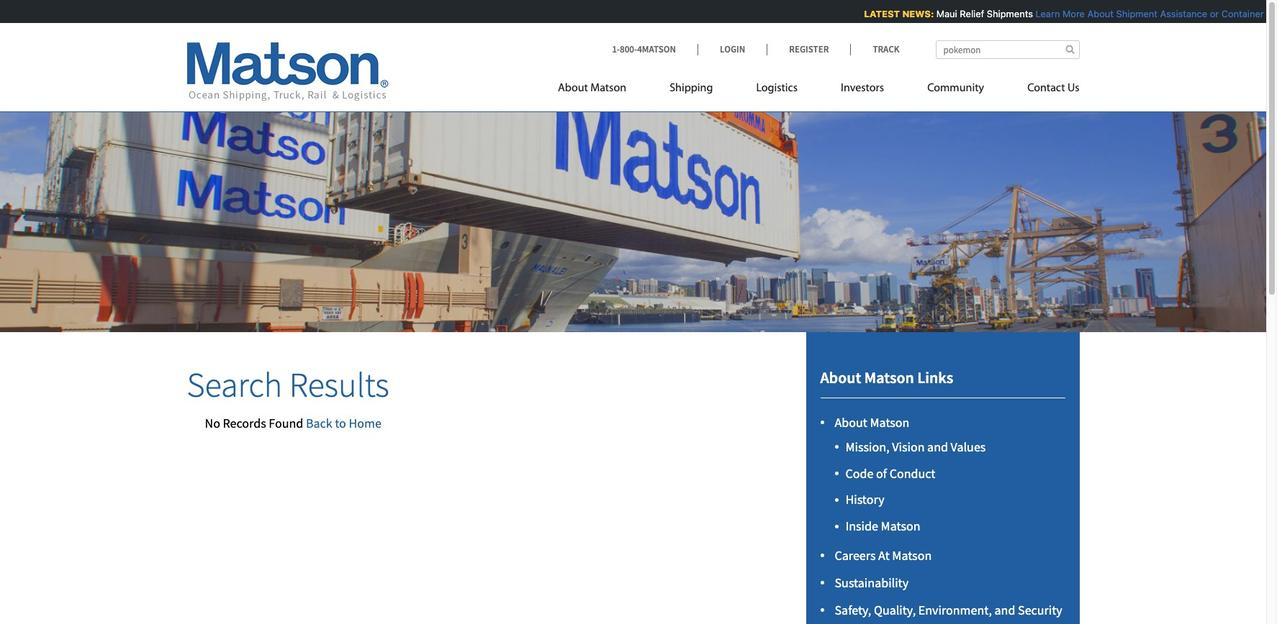Task type: locate. For each thing, give the bounding box(es) containing it.
matson
[[590, 83, 626, 94], [864, 368, 914, 388], [870, 415, 910, 432], [881, 518, 920, 535], [892, 548, 932, 565]]

1 vertical spatial and
[[995, 603, 1015, 619]]

sustainability
[[835, 575, 909, 592]]

blue matson logo with ocean, shipping, truck, rail and logistics written beneath it. image
[[187, 42, 388, 102]]

container
[[1220, 8, 1262, 19]]

banner image
[[0, 89, 1266, 333]]

matson down 1-
[[590, 83, 626, 94]]

latest
[[862, 8, 898, 19]]

and
[[927, 439, 948, 456], [995, 603, 1015, 619]]

results
[[289, 364, 389, 407]]

about matson link inside section
[[835, 415, 910, 432]]

and right vision
[[927, 439, 948, 456]]

investors
[[841, 83, 884, 94]]

security
[[1018, 603, 1062, 619]]

0 vertical spatial about matson link
[[558, 76, 648, 105]]

inside
[[846, 518, 878, 535]]

us
[[1068, 83, 1080, 94]]

matson up "at"
[[881, 518, 920, 535]]

track
[[873, 43, 900, 55]]

about matson link
[[558, 76, 648, 105], [835, 415, 910, 432]]

top menu navigation
[[558, 76, 1080, 105]]

about matson inside about matson link
[[558, 83, 626, 94]]

0 vertical spatial and
[[927, 439, 948, 456]]

history
[[846, 492, 884, 509]]

0 horizontal spatial about matson link
[[558, 76, 648, 105]]

about matson up mission,
[[835, 415, 910, 432]]

vision
[[892, 439, 925, 456]]

learn more about shipment assistance or container loa link
[[1034, 8, 1277, 19]]

no records found back to home
[[205, 415, 381, 432]]

0 horizontal spatial and
[[927, 439, 948, 456]]

shipping link
[[648, 76, 735, 105]]

about matson link up mission,
[[835, 415, 910, 432]]

about
[[1086, 8, 1112, 19], [558, 83, 588, 94], [820, 368, 861, 388], [835, 415, 867, 432]]

1 horizontal spatial and
[[995, 603, 1015, 619]]

latest news: maui relief shipments learn more about shipment assistance or container loa
[[862, 8, 1277, 19]]

shipping
[[670, 83, 713, 94]]

1 horizontal spatial about matson
[[835, 415, 910, 432]]

1-800-4matson link
[[612, 43, 698, 55]]

1-
[[612, 43, 620, 55]]

home
[[349, 415, 381, 432]]

contact us
[[1027, 83, 1080, 94]]

about matson
[[558, 83, 626, 94], [835, 415, 910, 432]]

inside matson
[[846, 518, 920, 535]]

back to home link
[[306, 415, 381, 432]]

of
[[876, 465, 887, 482]]

code of conduct link
[[846, 465, 936, 482]]

assistance
[[1158, 8, 1205, 19]]

maui
[[934, 8, 955, 19]]

records
[[223, 415, 266, 432]]

and left security
[[995, 603, 1015, 619]]

0 vertical spatial about matson
[[558, 83, 626, 94]]

0 horizontal spatial about matson
[[558, 83, 626, 94]]

search results
[[187, 364, 389, 407]]

1-800-4matson
[[612, 43, 676, 55]]

conduct
[[890, 465, 936, 482]]

None search field
[[936, 40, 1080, 59]]

learn
[[1034, 8, 1058, 19]]

1 vertical spatial about matson link
[[835, 415, 910, 432]]

community
[[927, 83, 984, 94]]

about matson link down 1-
[[558, 76, 648, 105]]

about inside top menu navigation
[[558, 83, 588, 94]]

mission, vision and values link
[[846, 439, 986, 456]]

about matson down 1-
[[558, 83, 626, 94]]

login link
[[698, 43, 767, 55]]

safety, quality, environment, and security link
[[835, 603, 1062, 619]]

matson inside about matson link
[[590, 83, 626, 94]]

quality,
[[874, 603, 916, 619]]

loa
[[1265, 8, 1277, 19]]

about matson links section
[[788, 333, 1098, 625]]

1 horizontal spatial about matson link
[[835, 415, 910, 432]]

1 vertical spatial about matson
[[835, 415, 910, 432]]



Task type: vqa. For each thing, say whether or not it's contained in the screenshot.
the top the or
no



Task type: describe. For each thing, give the bounding box(es) containing it.
code
[[846, 465, 874, 482]]

environment,
[[918, 603, 992, 619]]

shipments
[[985, 8, 1031, 19]]

about matson inside about matson links section
[[835, 415, 910, 432]]

no
[[205, 415, 220, 432]]

contact us link
[[1006, 76, 1080, 105]]

news:
[[900, 8, 932, 19]]

relief
[[958, 8, 982, 19]]

matson left links
[[864, 368, 914, 388]]

found
[[269, 415, 303, 432]]

mission, vision and values
[[846, 439, 986, 456]]

track link
[[851, 43, 900, 55]]

Search search field
[[936, 40, 1080, 59]]

values
[[951, 439, 986, 456]]

matson right "at"
[[892, 548, 932, 565]]

investors link
[[819, 76, 906, 105]]

matson up vision
[[870, 415, 910, 432]]

or
[[1208, 8, 1217, 19]]

history link
[[846, 492, 884, 509]]

sustainability link
[[835, 575, 909, 592]]

800-
[[620, 43, 637, 55]]

community link
[[906, 76, 1006, 105]]

search
[[187, 364, 282, 407]]

about matson links
[[820, 368, 953, 388]]

links
[[917, 368, 953, 388]]

contact
[[1027, 83, 1065, 94]]

register link
[[767, 43, 851, 55]]

more
[[1061, 8, 1083, 19]]

safety,
[[835, 603, 871, 619]]

careers at matson
[[835, 548, 932, 565]]

search image
[[1066, 45, 1074, 54]]

to
[[335, 415, 346, 432]]

inside matson link
[[846, 518, 920, 535]]

back
[[306, 415, 332, 432]]

mission,
[[846, 439, 890, 456]]

4matson
[[637, 43, 676, 55]]

register
[[789, 43, 829, 55]]

careers
[[835, 548, 876, 565]]

shipment
[[1114, 8, 1156, 19]]

careers at matson link
[[835, 548, 932, 565]]

code of conduct
[[846, 465, 936, 482]]

logistics
[[756, 83, 798, 94]]

login
[[720, 43, 745, 55]]

safety, quality, environment, and security
[[835, 603, 1062, 619]]

at
[[878, 548, 890, 565]]

logistics link
[[735, 76, 819, 105]]



